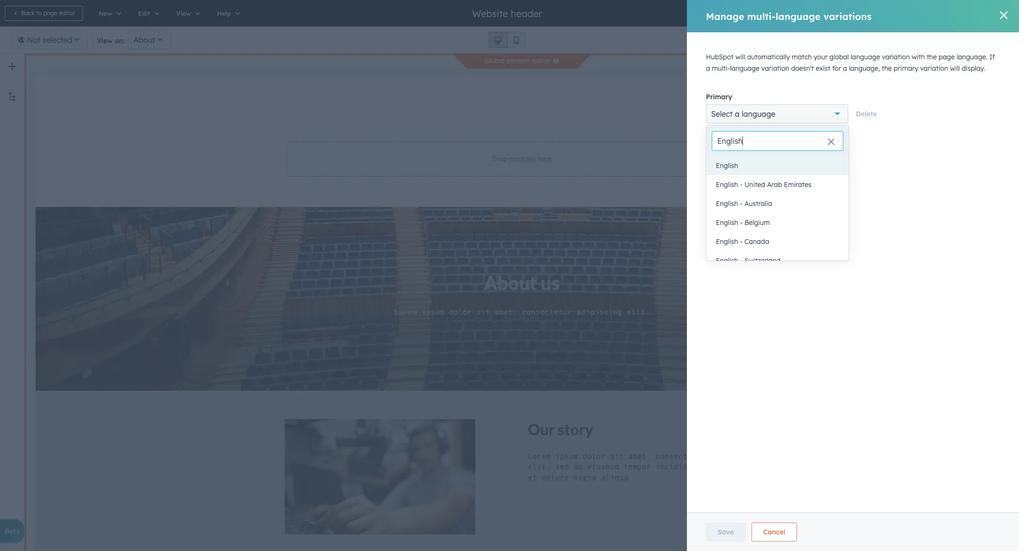 Task type: describe. For each thing, give the bounding box(es) containing it.
if
[[990, 53, 996, 61]]

english for english - switzerland
[[716, 256, 739, 265]]

global
[[830, 53, 849, 61]]

website header
[[473, 7, 542, 19]]

website
[[473, 7, 508, 19]]

select a language
[[712, 109, 776, 119]]

clear input image
[[828, 139, 836, 146]]

automatically
[[748, 53, 791, 61]]

- for united
[[740, 180, 743, 189]]

global content editor
[[485, 56, 551, 65]]

0 vertical spatial multi-
[[748, 10, 776, 22]]

list box containing english
[[707, 156, 849, 270]]

emirates
[[785, 180, 812, 189]]

english - switzerland
[[716, 256, 781, 265]]

view on:
[[97, 37, 125, 45]]

content
[[507, 56, 531, 65]]

primary
[[894, 64, 919, 73]]

manage multi-language variations
[[706, 10, 872, 22]]

english for english - belgium
[[716, 218, 739, 227]]

primary
[[706, 93, 733, 101]]

english - belgium button
[[707, 213, 849, 232]]

2 autosaved button from the left
[[861, 8, 896, 19]]

group up global content editor
[[489, 32, 526, 48]]

1 autosaved button from the left
[[850, 8, 896, 19]]

display.
[[962, 64, 986, 73]]

- for belgium
[[740, 218, 743, 227]]

english - united arab emirates button
[[707, 175, 849, 194]]

0 horizontal spatial the
[[882, 64, 892, 73]]

autosaved
[[861, 9, 896, 18]]

english - australia button
[[707, 194, 849, 213]]

canada
[[745, 237, 770, 246]]

a inside popup button
[[732, 155, 736, 164]]

back to page editor
[[21, 9, 75, 17]]

beta
[[5, 527, 19, 536]]

on:
[[115, 37, 125, 45]]

a right for
[[844, 64, 848, 73]]

exist
[[816, 64, 831, 73]]

english for english - united arab emirates
[[716, 180, 739, 189]]

english for english - canada
[[716, 237, 739, 246]]

to for back
[[36, 9, 42, 17]]

not
[[27, 35, 40, 45]]

- for switzerland
[[740, 256, 743, 265]]

back to page editor button
[[5, 6, 83, 21]]

back
[[21, 9, 35, 17]]

1 horizontal spatial will
[[951, 64, 961, 73]]

variation inside popup button
[[771, 155, 802, 164]]

a down hubspot
[[706, 64, 711, 73]]

switzerland
[[745, 256, 781, 265]]

0 horizontal spatial will
[[736, 53, 746, 61]]

header
[[511, 7, 542, 19]]

your
[[814, 53, 828, 61]]

english button
[[707, 156, 849, 175]]

variations:
[[706, 142, 742, 150]]

publish
[[952, 9, 971, 17]]

close image
[[1001, 11, 1008, 19]]

variation down "automatically"
[[762, 64, 790, 73]]

global
[[485, 56, 505, 65]]



Task type: locate. For each thing, give the bounding box(es) containing it.
language inside dropdown button
[[742, 109, 776, 119]]

english for english
[[716, 161, 739, 170]]

doesn't
[[792, 64, 814, 73]]

will
[[736, 53, 746, 61], [951, 64, 961, 73]]

a
[[706, 64, 711, 73], [844, 64, 848, 73], [735, 109, 740, 119], [732, 155, 736, 164]]

english
[[716, 161, 739, 170], [716, 180, 739, 189], [716, 199, 739, 208], [716, 218, 739, 227], [716, 237, 739, 246], [716, 256, 739, 265]]

2 english from the top
[[716, 180, 739, 189]]

english for english - australia
[[716, 199, 739, 208]]

3 - from the top
[[740, 218, 743, 227]]

english - australia
[[716, 199, 773, 208]]

english - canada button
[[707, 232, 849, 251]]

Search search field
[[713, 132, 844, 150]]

1 to from the left
[[36, 9, 42, 17]]

1 vertical spatial editor
[[533, 56, 551, 65]]

multi-
[[748, 10, 776, 22], [712, 64, 731, 73]]

1 horizontal spatial editor
[[533, 56, 551, 65]]

primary element
[[706, 104, 1001, 123]]

language,
[[850, 64, 881, 73]]

arab
[[768, 180, 783, 189]]

editor right content
[[533, 56, 551, 65]]

variation
[[883, 53, 910, 61], [762, 64, 790, 73], [921, 64, 949, 73], [771, 155, 802, 164]]

1 vertical spatial multi-
[[712, 64, 731, 73]]

- for canada
[[740, 237, 743, 246]]

0 vertical spatial editor
[[59, 9, 75, 17]]

1 vertical spatial the
[[882, 64, 892, 73]]

- left united
[[740, 180, 743, 189]]

6 english from the top
[[716, 256, 739, 265]]

language for add a language variation
[[738, 155, 769, 164]]

english up 'english - canada'
[[716, 218, 739, 227]]

manage
[[706, 10, 745, 22]]

0 vertical spatial the
[[927, 53, 937, 61]]

english inside english - switzerland button
[[716, 256, 739, 265]]

beta button
[[0, 519, 24, 543]]

language for manage multi-language variations
[[776, 10, 821, 22]]

- down 'english - canada'
[[740, 256, 743, 265]]

page right the back
[[44, 9, 57, 17]]

group containing publish to
[[944, 6, 1010, 21]]

language.
[[957, 53, 988, 61]]

5 english from the top
[[716, 237, 739, 246]]

english down variations:
[[716, 161, 739, 170]]

the
[[927, 53, 937, 61], [882, 64, 892, 73]]

2 to from the left
[[973, 9, 979, 17]]

autosaved button
[[850, 8, 896, 19], [861, 8, 896, 19]]

english - switzerland button
[[707, 251, 849, 270]]

multi- right 'manage'
[[748, 10, 776, 22]]

english - united arab emirates
[[716, 180, 812, 189]]

editor up selected
[[59, 9, 75, 17]]

1 horizontal spatial the
[[927, 53, 937, 61]]

page inside hubspot will automatically match your global language variation with the page language. if a multi-language variation doesn't exist for a language, the primary variation will display.
[[939, 53, 955, 61]]

variation down search search box in the right top of the page
[[771, 155, 802, 164]]

about
[[134, 35, 155, 45]]

4 - from the top
[[740, 237, 743, 246]]

0 horizontal spatial multi-
[[712, 64, 731, 73]]

publish to assets
[[952, 9, 1002, 17]]

variation up primary
[[883, 53, 910, 61]]

2 - from the top
[[740, 199, 743, 208]]

variations
[[824, 10, 872, 22]]

the left primary
[[882, 64, 892, 73]]

group up 'language.'
[[944, 6, 1010, 21]]

assets
[[985, 9, 1002, 17]]

page
[[44, 9, 57, 17], [939, 53, 955, 61]]

delete
[[856, 110, 878, 118]]

english down the english - belgium
[[716, 237, 739, 246]]

english inside english - belgium button
[[716, 218, 739, 227]]

-
[[740, 180, 743, 189], [740, 199, 743, 208], [740, 218, 743, 227], [740, 237, 743, 246], [740, 256, 743, 265]]

to right the back
[[36, 9, 42, 17]]

match
[[792, 53, 812, 61]]

delete button
[[856, 108, 878, 120]]

add
[[716, 155, 729, 164]]

save
[[718, 528, 734, 536]]

editor inside button
[[59, 9, 75, 17]]

a right select
[[735, 109, 740, 119]]

preview button
[[902, 6, 939, 21]]

list box
[[707, 156, 849, 270]]

english inside english - united arab emirates "button"
[[716, 180, 739, 189]]

0 horizontal spatial page
[[44, 9, 57, 17]]

editor
[[59, 9, 75, 17], [533, 56, 551, 65]]

manage multi-language variations dialog
[[687, 0, 1020, 551]]

english inside 'english - canada' button
[[716, 237, 739, 246]]

3 english from the top
[[716, 199, 739, 208]]

0 horizontal spatial editor
[[59, 9, 75, 17]]

belgium
[[745, 218, 770, 227]]

hubspot
[[706, 53, 734, 61]]

language up search search box in the right top of the page
[[742, 109, 776, 119]]

4 english from the top
[[716, 218, 739, 227]]

english inside english button
[[716, 161, 739, 170]]

1 - from the top
[[740, 180, 743, 189]]

group
[[944, 6, 1010, 21], [489, 32, 526, 48], [980, 32, 1010, 48]]

0 vertical spatial page
[[44, 9, 57, 17]]

a right add
[[732, 155, 736, 164]]

selected
[[43, 35, 72, 45]]

about button
[[128, 30, 171, 49]]

for
[[833, 64, 842, 73]]

0 horizontal spatial to
[[36, 9, 42, 17]]

- for australia
[[740, 199, 743, 208]]

multi- inside hubspot will automatically match your global language variation with the page language. if a multi-language variation doesn't exist for a language, the primary variation will display.
[[712, 64, 731, 73]]

cancel button
[[752, 523, 798, 542]]

language
[[776, 10, 821, 22], [851, 53, 881, 61], [731, 64, 760, 73], [742, 109, 776, 119], [738, 155, 769, 164]]

hubspot will automatically match your global language variation with the page language. if a multi-language variation doesn't exist for a language, the primary variation will display.
[[706, 53, 996, 73]]

a inside dropdown button
[[735, 109, 740, 119]]

5 - from the top
[[740, 256, 743, 265]]

the right 'with'
[[927, 53, 937, 61]]

not selected button
[[12, 30, 88, 49]]

1 vertical spatial page
[[939, 53, 955, 61]]

save button
[[706, 523, 746, 542]]

language up match
[[776, 10, 821, 22]]

- left the canada
[[740, 237, 743, 246]]

add a language variation button
[[706, 153, 849, 166]]

language for select a language
[[742, 109, 776, 119]]

1 horizontal spatial multi-
[[748, 10, 776, 22]]

0 vertical spatial will
[[736, 53, 746, 61]]

not selected
[[27, 35, 72, 45]]

will left display.
[[951, 64, 961, 73]]

- left belgium
[[740, 218, 743, 227]]

english up english - australia
[[716, 180, 739, 189]]

to
[[36, 9, 42, 17], [973, 9, 979, 17]]

- left australia
[[740, 199, 743, 208]]

australia
[[745, 199, 773, 208]]

english - canada
[[716, 237, 770, 246]]

1 english from the top
[[716, 161, 739, 170]]

united
[[745, 180, 766, 189]]

1 horizontal spatial to
[[973, 9, 979, 17]]

language up the language,
[[851, 53, 881, 61]]

add a language variation
[[716, 155, 802, 164]]

multi- down hubspot
[[712, 64, 731, 73]]

english inside english - australia button
[[716, 199, 739, 208]]

select
[[712, 109, 733, 119]]

will right hubspot
[[736, 53, 746, 61]]

language down "automatically"
[[731, 64, 760, 73]]

preview
[[910, 9, 930, 17]]

select a language button
[[706, 104, 849, 123]]

variation down 'with'
[[921, 64, 949, 73]]

language up united
[[738, 155, 769, 164]]

1 horizontal spatial page
[[939, 53, 955, 61]]

english - belgium
[[716, 218, 770, 227]]

to for publish
[[973, 9, 979, 17]]

to right publish
[[973, 9, 979, 17]]

cancel
[[764, 528, 786, 536]]

- inside "button"
[[740, 180, 743, 189]]

to inside back to page editor button
[[36, 9, 42, 17]]

english up the english - belgium
[[716, 199, 739, 208]]

with
[[912, 53, 925, 61]]

english down 'english - canada'
[[716, 256, 739, 265]]

language inside popup button
[[738, 155, 769, 164]]

page left 'language.'
[[939, 53, 955, 61]]

group up if
[[980, 32, 1010, 48]]

1 vertical spatial will
[[951, 64, 961, 73]]

view
[[97, 37, 113, 45]]

page inside button
[[44, 9, 57, 17]]



Task type: vqa. For each thing, say whether or not it's contained in the screenshot.
Help image
no



